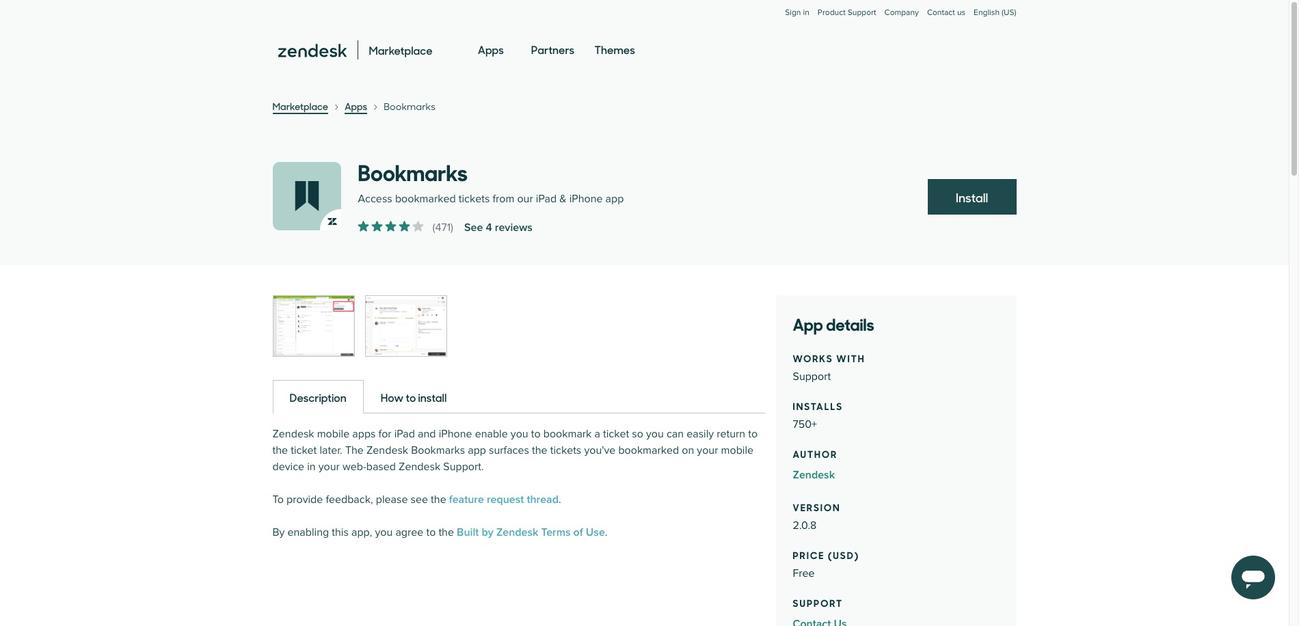 Task type: describe. For each thing, give the bounding box(es) containing it.
install
[[956, 189, 988, 206]]

agree
[[395, 526, 423, 540]]

2.0.8
[[793, 519, 817, 533]]

zendesk image
[[278, 44, 346, 58]]

see 4 reviews link
[[464, 220, 533, 236]]

the right surfaces
[[532, 444, 547, 457]]

later.
[[320, 444, 342, 457]]

reviews
[[495, 221, 533, 235]]

feature request thread link
[[449, 493, 559, 507]]

product support link
[[818, 8, 876, 18]]

zendesk mobile apps for ipad and iphone enable you to bookmark a ticket so you can easily return to the ticket later. the zendesk bookmarks app surfaces the tickets you've bookmarked on your mobile device in your web-based zendesk support.
[[272, 427, 758, 474]]

install button
[[928, 179, 1016, 215]]

install
[[418, 390, 447, 405]]

to
[[272, 493, 284, 507]]

2 preview image of app image from the left
[[365, 296, 446, 356]]

support inside works with support
[[793, 370, 831, 384]]

bookmark
[[543, 427, 592, 441]]

see
[[411, 493, 428, 507]]

access
[[358, 192, 392, 206]]

of
[[573, 526, 583, 540]]

installs 750+
[[793, 399, 843, 431]]

( 471 )
[[433, 221, 453, 235]]

support inside global-navigation-secondary element
[[848, 8, 876, 18]]

bookmarks for bookmarks
[[384, 100, 435, 113]]

750+
[[793, 418, 817, 431]]

2 star fill image from the left
[[372, 221, 383, 232]]

built
[[457, 526, 479, 540]]

app inside zendesk mobile apps for ipad and iphone enable you to bookmark a ticket so you can easily return to the ticket later. the zendesk bookmarks app surfaces the tickets you've bookmarked on your mobile device in your web-based zendesk support.
[[468, 444, 486, 457]]

version
[[793, 500, 841, 514]]

works with support
[[793, 351, 865, 384]]

partners link
[[531, 30, 574, 70]]

tickets inside bookmarks access bookmarked tickets from our ipad & iphone app
[[459, 192, 490, 206]]

1 horizontal spatial you
[[511, 427, 528, 441]]

works
[[793, 351, 833, 365]]

this
[[332, 526, 349, 540]]

)
[[451, 221, 453, 235]]

to left bookmark
[[531, 427, 541, 441]]

app,
[[351, 526, 372, 540]]

bookmarked inside bookmarks access bookmarked tickets from our ipad & iphone app
[[395, 192, 456, 206]]

marketplace link
[[272, 99, 328, 114]]

english (us) link
[[974, 8, 1016, 31]]

company
[[885, 8, 919, 18]]

the right the 'see'
[[431, 493, 446, 507]]

1 vertical spatial apps link
[[345, 99, 367, 114]]

zendesk down 'for'
[[367, 444, 408, 457]]

description
[[290, 390, 346, 405]]

see 4 reviews
[[464, 221, 533, 235]]

from
[[493, 192, 514, 206]]

1 vertical spatial ticket
[[291, 444, 317, 457]]

contact us link
[[927, 8, 966, 18]]

1 horizontal spatial apps link
[[478, 30, 504, 70]]

3 star fill image from the left
[[413, 221, 424, 232]]

zendesk up the 'see'
[[399, 460, 441, 474]]

zendesk up device
[[272, 427, 314, 441]]

free
[[793, 567, 815, 581]]

how to install
[[381, 390, 447, 405]]

1 vertical spatial apps
[[345, 99, 367, 113]]

with
[[836, 351, 865, 365]]

(us)
[[1002, 8, 1016, 18]]

2 star fill image from the left
[[399, 221, 410, 232]]

by
[[482, 526, 494, 540]]

1 vertical spatial .
[[605, 526, 608, 540]]

price
[[793, 548, 825, 562]]

1 horizontal spatial your
[[697, 444, 718, 457]]

4
[[486, 221, 492, 235]]

tickets inside zendesk mobile apps for ipad and iphone enable you to bookmark a ticket so you can easily return to the ticket later. the zendesk bookmarks app surfaces the tickets you've bookmarked on your mobile device in your web-based zendesk support.
[[550, 444, 581, 457]]

sign
[[785, 8, 801, 18]]

see
[[464, 221, 483, 235]]

sign in link
[[785, 8, 810, 18]]

how
[[381, 390, 404, 405]]

themes
[[595, 42, 635, 57]]

so
[[632, 427, 643, 441]]

bookmarks for bookmarks access bookmarked tickets from our ipad & iphone app
[[358, 155, 468, 187]]

to right return
[[748, 427, 758, 441]]

us
[[957, 8, 966, 18]]

english (us)
[[974, 8, 1016, 18]]

by enabling this app, you agree to the built by zendesk terms of use .
[[272, 526, 608, 540]]

provide
[[287, 493, 323, 507]]

&
[[560, 192, 567, 206]]

return
[[717, 427, 745, 441]]

author
[[793, 447, 838, 461]]

easily
[[687, 427, 714, 441]]

and
[[418, 427, 436, 441]]

0 horizontal spatial your
[[318, 460, 340, 474]]

thread
[[527, 493, 559, 507]]

device
[[272, 460, 304, 474]]

471
[[435, 221, 451, 235]]

terms
[[541, 526, 571, 540]]

by
[[272, 526, 285, 540]]

request
[[487, 493, 524, 507]]



Task type: vqa. For each thing, say whether or not it's contained in the screenshot.
To provide feedback, please see the feature request thread .
yes



Task type: locate. For each thing, give the bounding box(es) containing it.
mobile up later.
[[317, 427, 350, 441]]

app right &
[[606, 192, 624, 206]]

1 horizontal spatial star fill image
[[399, 221, 410, 232]]

0 horizontal spatial bookmarked
[[395, 192, 456, 206]]

the left built
[[439, 526, 454, 540]]

1 vertical spatial bookmarked
[[618, 444, 679, 457]]

iphone right the and
[[439, 427, 472, 441]]

our
[[517, 192, 533, 206]]

apps right marketplace
[[345, 99, 367, 113]]

to right agree on the bottom left of the page
[[426, 526, 436, 540]]

1 horizontal spatial tickets
[[550, 444, 581, 457]]

1 horizontal spatial .
[[605, 526, 608, 540]]

apps
[[352, 427, 376, 441]]

1 vertical spatial in
[[307, 460, 316, 474]]

0 horizontal spatial app
[[468, 444, 486, 457]]

you right so at the bottom left
[[646, 427, 664, 441]]

sign in
[[785, 8, 810, 18]]

zendesk link
[[793, 467, 999, 483]]

0 vertical spatial iphone
[[569, 192, 603, 206]]

ticket
[[603, 427, 629, 441], [291, 444, 317, 457]]

app
[[793, 311, 823, 336]]

1 vertical spatial bookmarks
[[358, 155, 468, 187]]

.
[[559, 493, 561, 507], [605, 526, 608, 540]]

can
[[667, 427, 684, 441]]

in
[[803, 8, 810, 18], [307, 460, 316, 474]]

global-navigation-secondary element
[[272, 0, 1016, 31]]

0 vertical spatial apps link
[[478, 30, 504, 70]]

ipad inside bookmarks access bookmarked tickets from our ipad & iphone app
[[536, 192, 557, 206]]

1 horizontal spatial star fill image
[[372, 221, 383, 232]]

mobile down return
[[721, 444, 754, 457]]

to
[[406, 390, 416, 405], [531, 427, 541, 441], [748, 427, 758, 441], [426, 526, 436, 540]]

ticket right a
[[603, 427, 629, 441]]

ipad
[[536, 192, 557, 206], [394, 427, 415, 441]]

support down works
[[793, 370, 831, 384]]

apps
[[478, 42, 504, 57], [345, 99, 367, 113]]

installs
[[793, 399, 843, 413]]

1 horizontal spatial app
[[606, 192, 624, 206]]

your
[[697, 444, 718, 457], [318, 460, 340, 474]]

support right product
[[848, 8, 876, 18]]

1 star fill image from the left
[[385, 221, 396, 232]]

0 horizontal spatial star fill image
[[358, 221, 369, 232]]

the
[[345, 444, 364, 457]]

bookmarks inside bookmarks access bookmarked tickets from our ipad & iphone app
[[358, 155, 468, 187]]

tickets up see on the top of page
[[459, 192, 490, 206]]

enable
[[475, 427, 508, 441]]

2 horizontal spatial you
[[646, 427, 664, 441]]

the up device
[[272, 444, 288, 457]]

in right sign
[[803, 8, 810, 18]]

in right device
[[307, 460, 316, 474]]

bookmarked inside zendesk mobile apps for ipad and iphone enable you to bookmark a ticket so you can easily return to the ticket later. the zendesk bookmarks app surfaces the tickets you've bookmarked on your mobile device in your web-based zendesk support.
[[618, 444, 679, 457]]

(
[[433, 221, 435, 235]]

tab list containing description
[[272, 380, 765, 414]]

the
[[272, 444, 288, 457], [532, 444, 547, 457], [431, 493, 446, 507], [439, 526, 454, 540]]

feedback,
[[326, 493, 373, 507]]

2 vertical spatial bookmarks
[[411, 444, 465, 457]]

0 horizontal spatial mobile
[[317, 427, 350, 441]]

1 vertical spatial iphone
[[439, 427, 472, 441]]

iphone inside zendesk mobile apps for ipad and iphone enable you to bookmark a ticket so you can easily return to the ticket later. the zendesk bookmarks app surfaces the tickets you've bookmarked on your mobile device in your web-based zendesk support.
[[439, 427, 472, 441]]

app inside bookmarks access bookmarked tickets from our ipad & iphone app
[[606, 192, 624, 206]]

0 vertical spatial in
[[803, 8, 810, 18]]

product
[[818, 8, 846, 18]]

0 vertical spatial ticket
[[603, 427, 629, 441]]

your down easily
[[697, 444, 718, 457]]

you've
[[584, 444, 616, 457]]

0 horizontal spatial .
[[559, 493, 561, 507]]

1 horizontal spatial bookmarked
[[618, 444, 679, 457]]

built by zendesk terms of use link
[[457, 526, 605, 540]]

product support
[[818, 8, 876, 18]]

app up support.
[[468, 444, 486, 457]]

2 horizontal spatial star fill image
[[413, 221, 424, 232]]

iphone inside bookmarks access bookmarked tickets from our ipad & iphone app
[[569, 192, 603, 206]]

ipad left &
[[536, 192, 557, 206]]

0 vertical spatial your
[[697, 444, 718, 457]]

a
[[595, 427, 600, 441]]

ipad inside zendesk mobile apps for ipad and iphone enable you to bookmark a ticket so you can easily return to the ticket later. the zendesk bookmarks app surfaces the tickets you've bookmarked on your mobile device in your web-based zendesk support.
[[394, 427, 415, 441]]

on
[[682, 444, 694, 457]]

enabling
[[288, 526, 329, 540]]

0 horizontal spatial apps link
[[345, 99, 367, 114]]

partners
[[531, 42, 574, 57]]

you
[[511, 427, 528, 441], [646, 427, 664, 441], [375, 526, 393, 540]]

1 vertical spatial mobile
[[721, 444, 754, 457]]

bookmarks
[[384, 100, 435, 113], [358, 155, 468, 187], [411, 444, 465, 457]]

0 horizontal spatial star fill image
[[385, 221, 396, 232]]

1 horizontal spatial ticket
[[603, 427, 629, 441]]

use
[[586, 526, 605, 540]]

0 vertical spatial mobile
[[317, 427, 350, 441]]

ipad right 'for'
[[394, 427, 415, 441]]

contact us
[[927, 8, 966, 18]]

to right "how"
[[406, 390, 416, 405]]

marketplace
[[272, 99, 328, 113]]

1 vertical spatial app
[[468, 444, 486, 457]]

0 horizontal spatial you
[[375, 526, 393, 540]]

themes link
[[595, 30, 635, 70]]

to provide feedback, please see the feature request thread .
[[272, 493, 561, 507]]

1 vertical spatial tickets
[[550, 444, 581, 457]]

bookmarked up (
[[395, 192, 456, 206]]

star fill image down access
[[385, 221, 396, 232]]

2 vertical spatial support
[[793, 596, 843, 610]]

bookmarked
[[395, 192, 456, 206], [618, 444, 679, 457]]

feature
[[449, 493, 484, 507]]

preview image of app image
[[273, 296, 354, 356], [365, 296, 446, 356]]

1 vertical spatial ipad
[[394, 427, 415, 441]]

surfaces
[[489, 444, 529, 457]]

0 vertical spatial bookmarks
[[384, 100, 435, 113]]

apps link left the partners link
[[478, 30, 504, 70]]

star fill image
[[358, 221, 369, 232], [372, 221, 383, 232], [413, 221, 424, 232]]

(usd)
[[828, 548, 860, 562]]

app details
[[793, 311, 874, 336]]

0 vertical spatial tickets
[[459, 192, 490, 206]]

zendesk right by
[[496, 526, 539, 540]]

iphone right &
[[569, 192, 603, 206]]

apps link
[[478, 30, 504, 70], [345, 99, 367, 114]]

1 preview image of app image from the left
[[273, 296, 354, 356]]

apps left partners at the left
[[478, 42, 504, 57]]

1 horizontal spatial apps
[[478, 42, 504, 57]]

for
[[379, 427, 392, 441]]

version 2.0.8
[[793, 500, 841, 533]]

0 horizontal spatial in
[[307, 460, 316, 474]]

0 vertical spatial bookmarked
[[395, 192, 456, 206]]

0 vertical spatial apps
[[478, 42, 504, 57]]

support down free
[[793, 596, 843, 610]]

0 horizontal spatial preview image of app image
[[273, 296, 354, 356]]

1 horizontal spatial iphone
[[569, 192, 603, 206]]

company link
[[885, 8, 919, 31]]

price (usd) free
[[793, 548, 860, 581]]

1 horizontal spatial mobile
[[721, 444, 754, 457]]

0 horizontal spatial ticket
[[291, 444, 317, 457]]

zendesk
[[272, 427, 314, 441], [367, 444, 408, 457], [399, 460, 441, 474], [793, 468, 835, 482], [496, 526, 539, 540]]

. right of
[[605, 526, 608, 540]]

0 horizontal spatial iphone
[[439, 427, 472, 441]]

0 horizontal spatial tickets
[[459, 192, 490, 206]]

bookmarks inside zendesk mobile apps for ipad and iphone enable you to bookmark a ticket so you can easily return to the ticket later. the zendesk bookmarks app surfaces the tickets you've bookmarked on your mobile device in your web-based zendesk support.
[[411, 444, 465, 457]]

star fill image
[[385, 221, 396, 232], [399, 221, 410, 232]]

star fill image left (
[[399, 221, 410, 232]]

based
[[366, 460, 396, 474]]

0 vertical spatial ipad
[[536, 192, 557, 206]]

zendesk down author
[[793, 468, 835, 482]]

please
[[376, 493, 408, 507]]

ticket up device
[[291, 444, 317, 457]]

bookmarks access bookmarked tickets from our ipad & iphone app
[[358, 155, 624, 206]]

1 vertical spatial your
[[318, 460, 340, 474]]

in inside zendesk mobile apps for ipad and iphone enable you to bookmark a ticket so you can easily return to the ticket later. the zendesk bookmarks app surfaces the tickets you've bookmarked on your mobile device in your web-based zendesk support.
[[307, 460, 316, 474]]

. up terms
[[559, 493, 561, 507]]

you right app,
[[375, 526, 393, 540]]

1 horizontal spatial ipad
[[536, 192, 557, 206]]

1 horizontal spatial preview image of app image
[[365, 296, 446, 356]]

details
[[826, 311, 874, 336]]

0 vertical spatial app
[[606, 192, 624, 206]]

you up surfaces
[[511, 427, 528, 441]]

your down later.
[[318, 460, 340, 474]]

tab list
[[272, 380, 765, 414]]

in inside global-navigation-secondary element
[[803, 8, 810, 18]]

app
[[606, 192, 624, 206], [468, 444, 486, 457]]

0 vertical spatial .
[[559, 493, 561, 507]]

1 horizontal spatial in
[[803, 8, 810, 18]]

0 horizontal spatial ipad
[[394, 427, 415, 441]]

1 vertical spatial support
[[793, 370, 831, 384]]

tickets down bookmark
[[550, 444, 581, 457]]

1 star fill image from the left
[[358, 221, 369, 232]]

support.
[[443, 460, 484, 474]]

bookmarked down so at the bottom left
[[618, 444, 679, 457]]

0 vertical spatial support
[[848, 8, 876, 18]]

web-
[[343, 460, 366, 474]]

0 horizontal spatial apps
[[345, 99, 367, 113]]

apps link right marketplace link
[[345, 99, 367, 114]]

english
[[974, 8, 1000, 18]]

contact
[[927, 8, 955, 18]]



